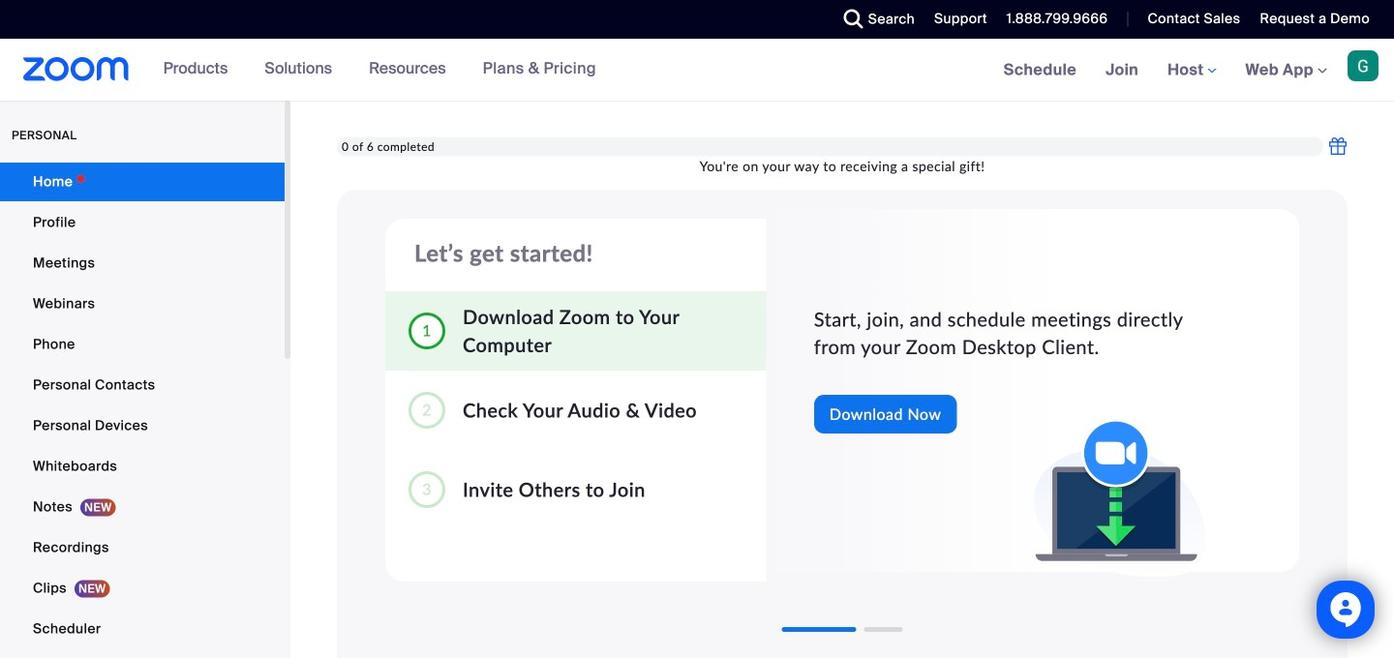 Task type: describe. For each thing, give the bounding box(es) containing it.
personal menu menu
[[0, 163, 285, 659]]



Task type: locate. For each thing, give the bounding box(es) containing it.
banner
[[0, 39, 1395, 102]]

profile picture image
[[1348, 50, 1379, 81]]

meetings navigation
[[989, 39, 1395, 102]]

zoom logo image
[[23, 57, 129, 81]]

product information navigation
[[149, 39, 611, 101]]



Task type: vqa. For each thing, say whether or not it's contained in the screenshot.
APPLICATION
no



